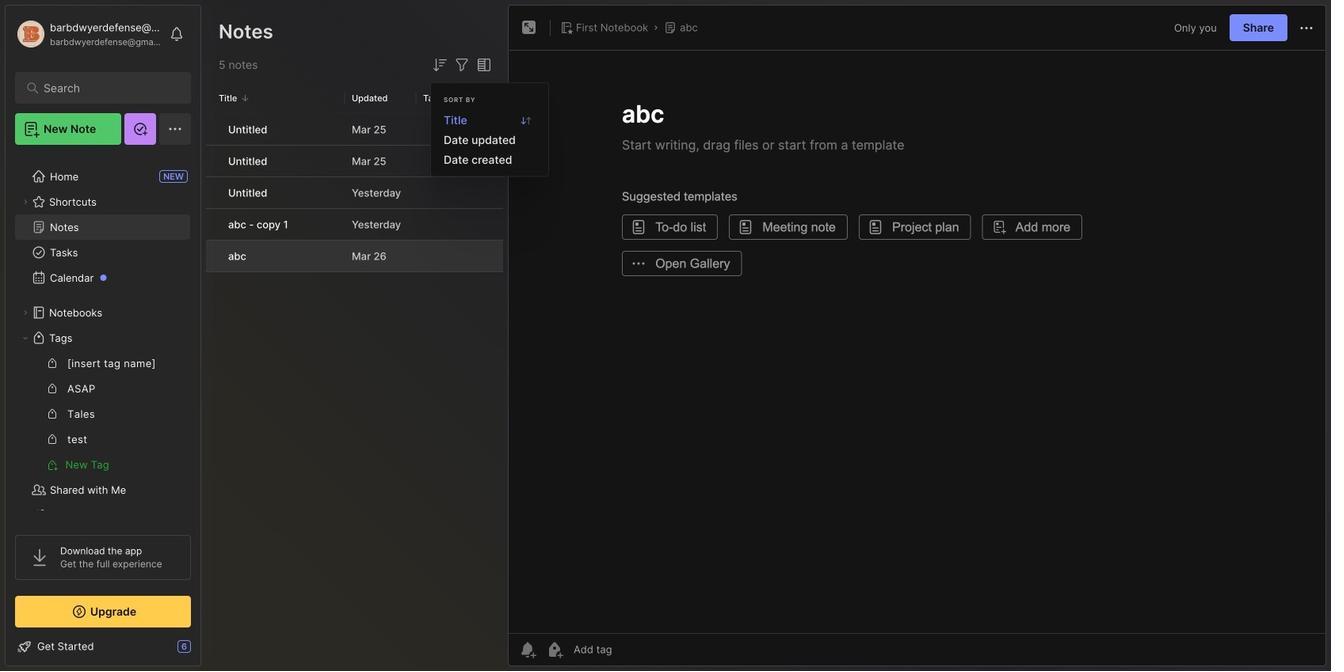 Task type: locate. For each thing, give the bounding box(es) containing it.
group
[[15, 351, 190, 478]]

2 cell from the top
[[206, 146, 219, 177]]

tree
[[6, 155, 200, 563]]

none search field inside main element
[[44, 78, 170, 97]]

More actions field
[[1297, 18, 1316, 38]]

Note Editor text field
[[509, 50, 1326, 634]]

Add tag field
[[572, 643, 691, 657]]

more actions image
[[1297, 19, 1316, 38]]

group inside main element
[[15, 351, 190, 478]]

None search field
[[44, 78, 170, 97]]

expand note image
[[520, 18, 539, 37]]

5 cell from the top
[[206, 241, 219, 272]]

row group
[[206, 114, 503, 273]]

Account field
[[15, 18, 162, 50]]

dropdown list menu
[[431, 110, 548, 170]]

note window element
[[508, 5, 1327, 671]]

View options field
[[471, 55, 494, 74]]

3 cell from the top
[[206, 178, 219, 208]]

cell
[[206, 114, 219, 145], [206, 146, 219, 177], [206, 178, 219, 208], [206, 209, 219, 240], [206, 241, 219, 272]]

Sort options field
[[430, 55, 449, 74]]



Task type: vqa. For each thing, say whether or not it's contained in the screenshot.
'Search' text box
yes



Task type: describe. For each thing, give the bounding box(es) containing it.
4 cell from the top
[[206, 209, 219, 240]]

expand tags image
[[21, 334, 30, 343]]

add a reminder image
[[518, 641, 537, 660]]

main element
[[0, 0, 206, 672]]

Search text field
[[44, 81, 170, 96]]

1 cell from the top
[[206, 114, 219, 145]]

click to collapse image
[[200, 643, 212, 662]]

expand notebooks image
[[21, 308, 30, 318]]

add tag image
[[545, 641, 564, 660]]

tree inside main element
[[6, 155, 200, 563]]

Add filters field
[[452, 55, 471, 74]]

Help and Learning task checklist field
[[6, 635, 200, 660]]

add filters image
[[452, 55, 471, 74]]



